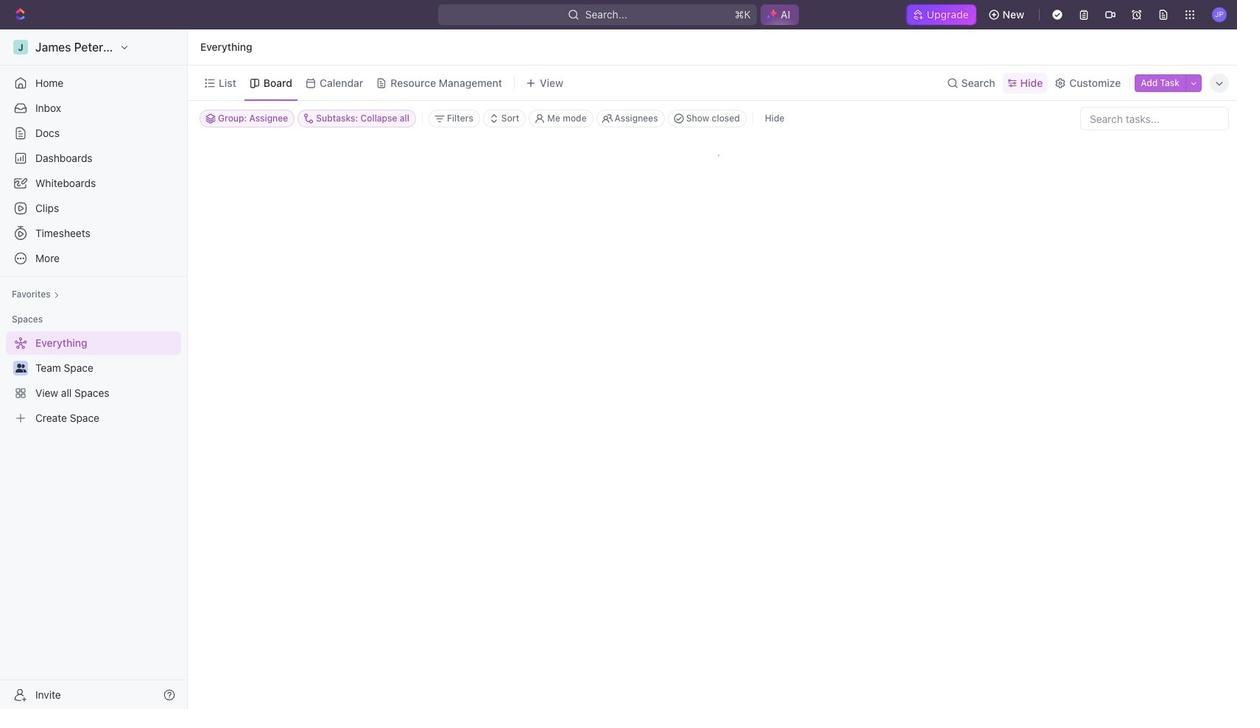 Task type: vqa. For each thing, say whether or not it's contained in the screenshot.
2nd the hours
no



Task type: locate. For each thing, give the bounding box(es) containing it.
tree
[[6, 332, 181, 430]]

user group image
[[15, 364, 26, 373]]

Search tasks... text field
[[1081, 108, 1229, 130]]

sidebar navigation
[[0, 29, 191, 709]]

tree inside 'sidebar' navigation
[[6, 332, 181, 430]]

james peterson's workspace, , element
[[13, 40, 28, 55]]



